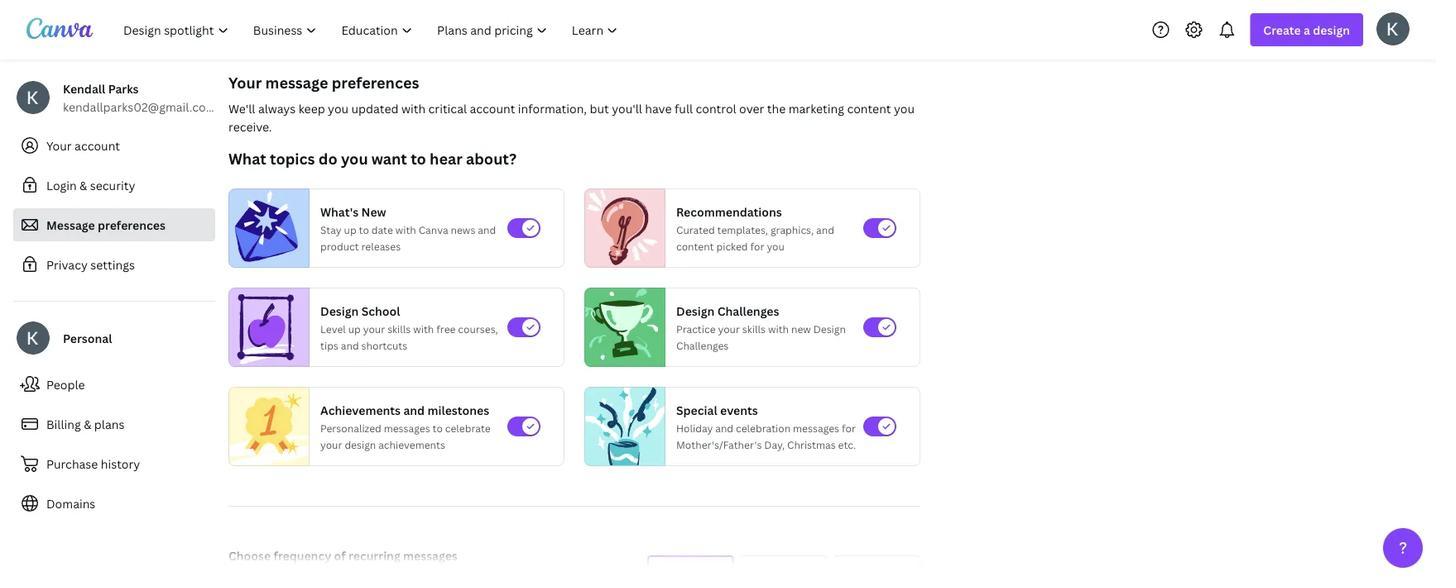 Task type: locate. For each thing, give the bounding box(es) containing it.
2 skills from the left
[[742, 322, 766, 336]]

1 horizontal spatial content
[[847, 101, 891, 116]]

of up demand,
[[334, 548, 346, 564]]

your account
[[46, 138, 120, 154]]

but
[[590, 101, 609, 116]]

milestones
[[427, 403, 489, 418]]

with left free
[[413, 322, 434, 336]]

canva
[[419, 223, 448, 237]]

messages up achievements
[[384, 422, 430, 435]]

design
[[1313, 22, 1350, 38], [345, 438, 376, 452]]

of
[[334, 548, 346, 564], [268, 567, 278, 580]]

want
[[372, 149, 407, 169]]

to
[[411, 149, 426, 169], [359, 223, 369, 237], [433, 422, 443, 435]]

special events holiday and celebration messages for mother's/father's day, christmas etc.
[[676, 403, 856, 452]]

2 horizontal spatial design
[[813, 322, 846, 336]]

messages inside special events holiday and celebration messages for mother's/father's day, christmas etc.
[[793, 422, 839, 435]]

challenges
[[717, 303, 779, 319], [676, 339, 729, 353]]

1 horizontal spatial to
[[411, 149, 426, 169]]

1 vertical spatial of
[[268, 567, 278, 580]]

for up the etc.
[[842, 422, 856, 435]]

with right date
[[395, 223, 416, 237]]

& inside billing & plans "link"
[[84, 417, 91, 432]]

privacy
[[46, 257, 88, 273]]

achievements
[[320, 403, 401, 418]]

& for billing
[[84, 417, 91, 432]]

challenges down picked
[[717, 303, 779, 319]]

topic image left practice
[[585, 288, 658, 368]]

0 vertical spatial for
[[750, 240, 764, 253]]

full
[[675, 101, 693, 116]]

topic image left stay
[[229, 189, 302, 268]]

or left bundle
[[350, 567, 360, 580]]

account
[[470, 101, 515, 116], [75, 138, 120, 154]]

recommendations curated templates, graphics, and content picked for you
[[676, 204, 834, 253]]

your up we'll
[[228, 72, 262, 93]]

0 vertical spatial a
[[1304, 22, 1310, 38]]

you inside recommendations curated templates, graphics, and content picked for you
[[767, 240, 785, 253]]

for inside recommendations curated templates, graphics, and content picked for you
[[750, 240, 764, 253]]

and right tips
[[341, 339, 359, 353]]

with left "critical"
[[401, 101, 426, 116]]

message preferences
[[46, 217, 165, 233]]

holiday
[[676, 422, 713, 435]]

& left plans
[[84, 417, 91, 432]]

1 vertical spatial content
[[676, 240, 714, 253]]

1 horizontal spatial your
[[228, 72, 262, 93]]

privacy settings
[[46, 257, 135, 273]]

account up login & security
[[75, 138, 120, 154]]

0 vertical spatial challenges
[[717, 303, 779, 319]]

messages left the in
[[398, 567, 445, 580]]

create a design
[[1263, 22, 1350, 38]]

practice
[[676, 322, 716, 336]]

weekly
[[466, 567, 499, 580]]

1 horizontal spatial or
[[501, 567, 512, 580]]

or
[[350, 567, 360, 580], [501, 567, 512, 580]]

celebration
[[736, 422, 791, 435]]

and inside special events holiday and celebration messages for mother's/father's day, christmas etc.
[[715, 422, 733, 435]]

and up mother's/father's at bottom
[[715, 422, 733, 435]]

preferences
[[332, 72, 419, 93], [98, 217, 165, 233]]

& right login
[[80, 178, 87, 193]]

for down templates,
[[750, 240, 764, 253]]

1 horizontal spatial a
[[1304, 22, 1310, 38]]

2 vertical spatial to
[[433, 422, 443, 435]]

people
[[46, 377, 85, 393]]

account inside your account link
[[75, 138, 120, 154]]

up right level
[[348, 322, 361, 336]]

stay
[[320, 223, 342, 237]]

new
[[791, 322, 811, 336]]

design inside 'design school level up your skills with free courses, tips and shortcuts'
[[320, 303, 359, 319]]

messages
[[384, 422, 430, 435], [793, 422, 839, 435], [403, 548, 458, 564], [398, 567, 445, 580]]

skills inside 'design school level up your skills with free courses, tips and shortcuts'
[[387, 322, 411, 336]]

preferences inside your message preferences we'll always keep you updated with critical account information, but you'll have full control over the marketing content you receive.
[[332, 72, 419, 93]]

& inside login & security link
[[80, 178, 87, 193]]

events
[[720, 403, 758, 418]]

about?
[[466, 149, 517, 169]]

0 vertical spatial content
[[847, 101, 891, 116]]

0 horizontal spatial your
[[46, 138, 72, 154]]

level
[[320, 322, 346, 336]]

and right news
[[478, 223, 496, 237]]

message
[[46, 217, 95, 233]]

your up login
[[46, 138, 72, 154]]

0 vertical spatial your
[[228, 72, 262, 93]]

preferences up updated
[[332, 72, 419, 93]]

your down school
[[363, 322, 385, 336]]

up inside what's new stay up to date with canva news and product releases
[[344, 223, 356, 237]]

billing
[[46, 417, 81, 432]]

with left new
[[768, 322, 789, 336]]

up for what's
[[344, 223, 356, 237]]

up inside 'design school level up your skills with free courses, tips and shortcuts'
[[348, 322, 361, 336]]

up
[[344, 223, 356, 237], [348, 322, 361, 336]]

design down personalized
[[345, 438, 376, 452]]

to left date
[[359, 223, 369, 237]]

1 horizontal spatial for
[[842, 422, 856, 435]]

0 horizontal spatial for
[[750, 240, 764, 253]]

1 vertical spatial to
[[359, 223, 369, 237]]

0 horizontal spatial design
[[345, 438, 376, 452]]

bundle
[[362, 567, 396, 580]]

a right the create
[[1304, 22, 1310, 38]]

recurring
[[349, 548, 400, 564]]

create a design button
[[1250, 13, 1363, 46]]

your for message
[[228, 72, 262, 93]]

0 horizontal spatial your
[[320, 438, 342, 452]]

to for messages
[[433, 422, 443, 435]]

account right "critical"
[[470, 101, 515, 116]]

topic image for achievements and milestones
[[229, 384, 309, 470]]

your right practice
[[718, 322, 740, 336]]

picked
[[716, 240, 748, 253]]

critical
[[428, 101, 467, 116]]

with inside design challenges practice your skills with new design challenges
[[768, 322, 789, 336]]

0 vertical spatial of
[[334, 548, 346, 564]]

preferences up privacy settings link
[[98, 217, 165, 233]]

design inside achievements and milestones personalized messages to celebrate your design achievements
[[345, 438, 376, 452]]

1 vertical spatial challenges
[[676, 339, 729, 353]]

content down curated
[[676, 240, 714, 253]]

skills up "shortcuts"
[[387, 322, 411, 336]]

in
[[447, 567, 456, 580]]

your
[[363, 322, 385, 336], [718, 322, 740, 336], [320, 438, 342, 452]]

2 horizontal spatial your
[[718, 322, 740, 336]]

topic image left personalized
[[229, 384, 309, 470]]

topic image
[[229, 189, 302, 268], [585, 189, 658, 268], [229, 288, 302, 368], [585, 288, 658, 368], [229, 384, 309, 470], [585, 384, 665, 470]]

design right new
[[813, 322, 846, 336]]

0 vertical spatial design
[[1313, 22, 1350, 38]]

0 vertical spatial account
[[470, 101, 515, 116]]

1 vertical spatial &
[[84, 417, 91, 432]]

always
[[258, 101, 296, 116]]

1 horizontal spatial account
[[470, 101, 515, 116]]

2 horizontal spatial to
[[433, 422, 443, 435]]

login
[[46, 178, 77, 193]]

to inside achievements and milestones personalized messages to celebrate your design achievements
[[433, 422, 443, 435]]

you'll
[[612, 101, 642, 116]]

christmas
[[787, 438, 836, 452]]

0 horizontal spatial preferences
[[98, 217, 165, 233]]

recommendations
[[676, 204, 782, 220]]

skills left new
[[742, 322, 766, 336]]

you
[[328, 101, 349, 116], [894, 101, 915, 116], [341, 149, 368, 169], [767, 240, 785, 253]]

1 horizontal spatial preferences
[[332, 72, 419, 93]]

and
[[478, 223, 496, 237], [816, 223, 834, 237], [341, 339, 359, 353], [403, 403, 425, 418], [715, 422, 733, 435]]

a
[[1304, 22, 1310, 38], [458, 567, 464, 580]]

1 vertical spatial a
[[458, 567, 464, 580]]

courses,
[[458, 322, 498, 336]]

account inside your message preferences we'll always keep you updated with critical account information, but you'll have full control over the marketing content you receive.
[[470, 101, 515, 116]]

your inside achievements and milestones personalized messages to celebrate your design achievements
[[320, 438, 342, 452]]

None button
[[647, 556, 734, 582], [741, 556, 827, 582], [834, 556, 920, 582], [647, 556, 734, 582], [741, 556, 827, 582], [834, 556, 920, 582]]

control
[[696, 101, 736, 116]]

0 horizontal spatial or
[[350, 567, 360, 580]]

to left the hear on the top left of the page
[[411, 149, 426, 169]]

design
[[320, 303, 359, 319], [676, 303, 715, 319], [813, 322, 846, 336]]

message preferences link
[[13, 209, 215, 242]]

design for design challenges
[[676, 303, 715, 319]]

and up achievements
[[403, 403, 425, 418]]

your inside your message preferences we'll always keep you updated with critical account information, but you'll have full control over the marketing content you receive.
[[228, 72, 262, 93]]

0 vertical spatial preferences
[[332, 72, 419, 93]]

0 vertical spatial &
[[80, 178, 87, 193]]

challenges down practice
[[676, 339, 729, 353]]

messages up the in
[[403, 548, 458, 564]]

what
[[228, 149, 266, 169]]

topic image left holiday
[[585, 384, 665, 470]]

1 vertical spatial account
[[75, 138, 120, 154]]

messages up the christmas
[[793, 422, 839, 435]]

new
[[361, 204, 386, 220]]

kendall parks image
[[1377, 12, 1410, 45]]

1 vertical spatial design
[[345, 438, 376, 452]]

1 horizontal spatial design
[[676, 303, 715, 319]]

1 vertical spatial up
[[348, 322, 361, 336]]

your message preferences we'll always keep you updated with critical account information, but you'll have full control over the marketing content you receive.
[[228, 72, 915, 135]]

top level navigation element
[[113, 13, 632, 46]]

topic image left curated
[[585, 189, 658, 268]]

0 horizontal spatial a
[[458, 567, 464, 580]]

design school level up your skills with free courses, tips and shortcuts
[[320, 303, 498, 353]]

1 skills from the left
[[387, 322, 411, 336]]

1 horizontal spatial your
[[363, 322, 385, 336]]

marketing
[[789, 101, 844, 116]]

0 horizontal spatial to
[[359, 223, 369, 237]]

1 horizontal spatial skills
[[742, 322, 766, 336]]

what's new stay up to date with canva news and product releases
[[320, 204, 496, 253]]

& for login
[[80, 178, 87, 193]]

with inside your message preferences we'll always keep you updated with critical account information, but you'll have full control over the marketing content you receive.
[[401, 101, 426, 116]]

content
[[847, 101, 891, 116], [676, 240, 714, 253]]

personalized
[[320, 422, 381, 435]]

your inside design challenges practice your skills with new design challenges
[[718, 322, 740, 336]]

1 vertical spatial for
[[842, 422, 856, 435]]

0 horizontal spatial design
[[320, 303, 359, 319]]

topic image left tips
[[229, 288, 302, 368]]

your
[[228, 72, 262, 93], [46, 138, 72, 154]]

0 horizontal spatial account
[[75, 138, 120, 154]]

design up practice
[[676, 303, 715, 319]]

1 vertical spatial your
[[46, 138, 72, 154]]

content right "marketing"
[[847, 101, 891, 116]]

hear
[[228, 567, 251, 580]]

to down milestones
[[433, 422, 443, 435]]

0 vertical spatial to
[[411, 149, 426, 169]]

privacy settings link
[[13, 248, 215, 281]]

and inside 'design school level up your skills with free courses, tips and shortcuts'
[[341, 339, 359, 353]]

design right the create
[[1313, 22, 1350, 38]]

hear
[[430, 149, 463, 169]]

your down personalized
[[320, 438, 342, 452]]

0 vertical spatial up
[[344, 223, 356, 237]]

0 horizontal spatial content
[[676, 240, 714, 253]]

design up level
[[320, 303, 359, 319]]

0 horizontal spatial of
[[268, 567, 278, 580]]

up right stay
[[344, 223, 356, 237]]

of left it
[[268, 567, 278, 580]]

tips
[[320, 339, 338, 353]]

and right graphics,
[[816, 223, 834, 237]]

1 horizontal spatial design
[[1313, 22, 1350, 38]]

or right weekly
[[501, 567, 512, 580]]

0 horizontal spatial skills
[[387, 322, 411, 336]]

a right the in
[[458, 567, 464, 580]]



Task type: vqa. For each thing, say whether or not it's contained in the screenshot.
the new
yes



Task type: describe. For each thing, give the bounding box(es) containing it.
create
[[1263, 22, 1301, 38]]

on-
[[289, 567, 305, 580]]

the
[[767, 101, 786, 116]]

your inside 'design school level up your skills with free courses, tips and shortcuts'
[[363, 322, 385, 336]]

with inside 'design school level up your skills with free courses, tips and shortcuts'
[[413, 322, 434, 336]]

a inside create a design dropdown button
[[1304, 22, 1310, 38]]

messages inside achievements and milestones personalized messages to celebrate your design achievements
[[384, 422, 430, 435]]

to for want
[[411, 149, 426, 169]]

billing & plans link
[[13, 408, 215, 441]]

personal
[[63, 331, 112, 346]]

your account link
[[13, 129, 215, 162]]

all
[[254, 567, 265, 580]]

templates,
[[717, 223, 768, 237]]

1 or from the left
[[350, 567, 360, 580]]

design challenges practice your skills with new design challenges
[[676, 303, 846, 353]]

design for design school
[[320, 303, 359, 319]]

content inside your message preferences we'll always keep you updated with critical account information, but you'll have full control over the marketing content you receive.
[[847, 101, 891, 116]]

billing & plans
[[46, 417, 124, 432]]

and inside achievements and milestones personalized messages to celebrate your design achievements
[[403, 403, 425, 418]]

topic image for recommendations
[[585, 189, 658, 268]]

frequency
[[274, 548, 331, 564]]

free
[[436, 322, 456, 336]]

receive.
[[228, 119, 272, 135]]

achievements
[[378, 438, 445, 452]]

topic image for special events
[[585, 384, 665, 470]]

graphics,
[[771, 223, 814, 237]]

1 horizontal spatial of
[[334, 548, 346, 564]]

celebrate
[[445, 422, 491, 435]]

purchase
[[46, 457, 98, 472]]

content inside recommendations curated templates, graphics, and content picked for you
[[676, 240, 714, 253]]

domains
[[46, 496, 95, 512]]

releases
[[361, 240, 401, 253]]

plans
[[94, 417, 124, 432]]

up for design
[[348, 322, 361, 336]]

and inside recommendations curated templates, graphics, and content picked for you
[[816, 223, 834, 237]]

security
[[90, 178, 135, 193]]

1 vertical spatial preferences
[[98, 217, 165, 233]]

to inside what's new stay up to date with canva news and product releases
[[359, 223, 369, 237]]

do
[[318, 149, 337, 169]]

etc.
[[838, 438, 856, 452]]

skills inside design challenges practice your skills with new design challenges
[[742, 322, 766, 336]]

with inside what's new stay up to date with canva news and product releases
[[395, 223, 416, 237]]

kendall
[[63, 81, 105, 96]]

design inside create a design dropdown button
[[1313, 22, 1350, 38]]

settings
[[90, 257, 135, 273]]

people link
[[13, 368, 215, 401]]

have
[[645, 101, 672, 116]]

curated
[[676, 223, 715, 237]]

monthly
[[514, 567, 554, 580]]

achievements and milestones personalized messages to celebrate your design achievements
[[320, 403, 491, 452]]

what's
[[320, 204, 359, 220]]

message
[[265, 72, 328, 93]]

what topics do you want to hear about?
[[228, 149, 517, 169]]

over
[[739, 101, 764, 116]]

topic image for what's new
[[229, 189, 302, 268]]

information,
[[518, 101, 587, 116]]

2 or from the left
[[501, 567, 512, 580]]

school
[[361, 303, 400, 319]]

special
[[676, 403, 717, 418]]

purchase history
[[46, 457, 140, 472]]

purchase history link
[[13, 448, 215, 481]]

choose frequency of recurring messages hear all of it on-demand, or bundle messages in a weekly or monthly
[[228, 548, 554, 582]]

day,
[[764, 438, 785, 452]]

domains link
[[13, 488, 215, 521]]

for inside special events holiday and celebration messages for mother's/father's day, christmas etc.
[[842, 422, 856, 435]]

kendall parks kendallparks02@gmail.com
[[63, 81, 216, 115]]

a inside choose frequency of recurring messages hear all of it on-demand, or bundle messages in a weekly or monthly
[[458, 567, 464, 580]]

login & security link
[[13, 169, 215, 202]]

choose
[[228, 548, 271, 564]]

date
[[371, 223, 393, 237]]

and inside what's new stay up to date with canva news and product releases
[[478, 223, 496, 237]]

login & security
[[46, 178, 135, 193]]

we'll
[[228, 101, 255, 116]]

topic image for design challenges
[[585, 288, 658, 368]]

updated
[[351, 101, 399, 116]]

mother's/father's
[[676, 438, 762, 452]]

parks
[[108, 81, 139, 96]]

product
[[320, 240, 359, 253]]

your for account
[[46, 138, 72, 154]]

topics
[[270, 149, 315, 169]]

shortcuts
[[361, 339, 407, 353]]

keep
[[299, 101, 325, 116]]

kendallparks02@gmail.com
[[63, 99, 216, 115]]

history
[[101, 457, 140, 472]]

topic image for design school
[[229, 288, 302, 368]]



